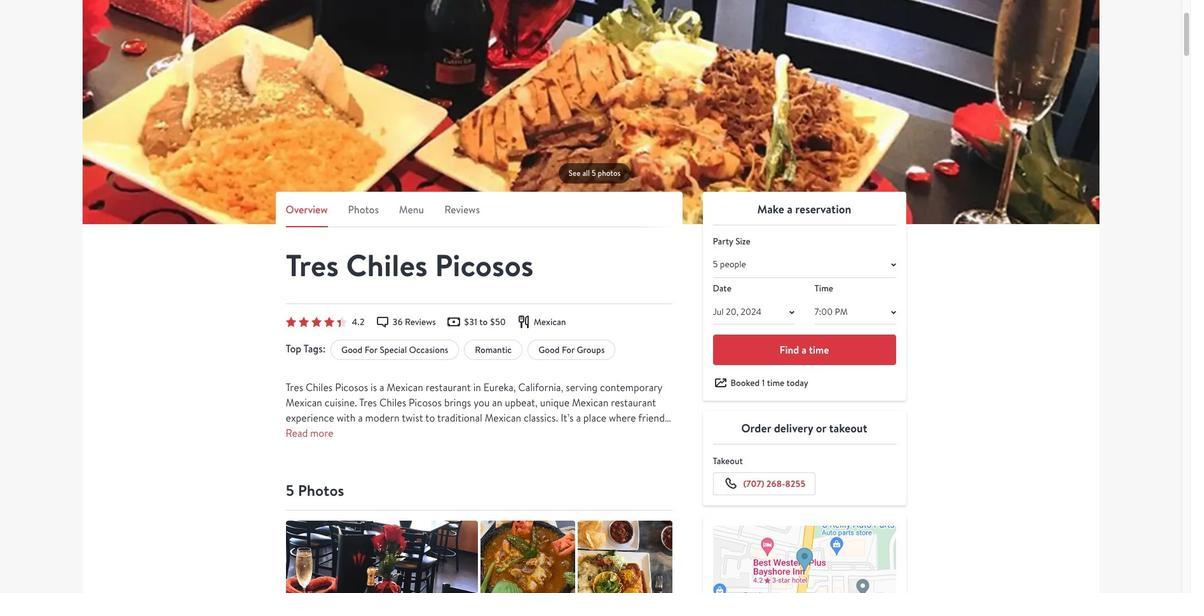 Task type: locate. For each thing, give the bounding box(es) containing it.
tres chiles picosos, eureka, ca image
[[82, 0, 1100, 224], [286, 522, 478, 594], [480, 522, 575, 594], [578, 522, 672, 594]]

google map for tres chiles picosos image
[[713, 527, 896, 594]]

4.2 stars image
[[286, 317, 347, 327]]

tab list
[[286, 202, 672, 228]]



Task type: vqa. For each thing, say whether or not it's contained in the screenshot.
'Private dining' image
no



